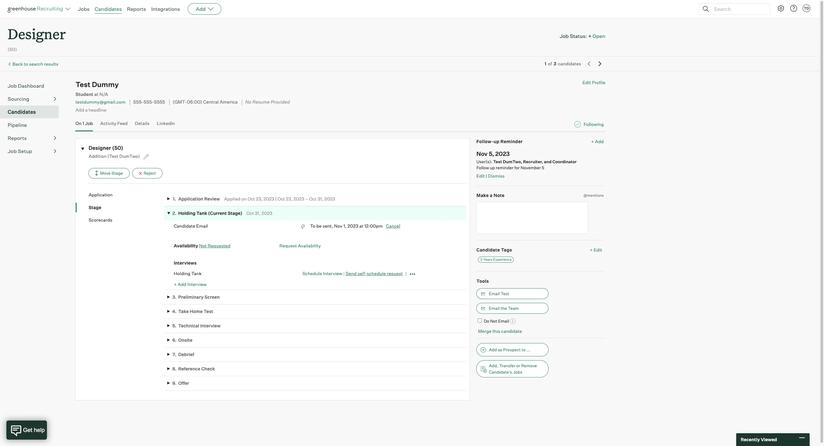 Task type: vqa. For each thing, say whether or not it's contained in the screenshot.
backgrounds
no



Task type: describe. For each thing, give the bounding box(es) containing it.
add,
[[489, 364, 499, 369]]

job for job setup
[[8, 148, 17, 155]]

job for job status:
[[560, 33, 569, 39]]

job setup
[[8, 148, 32, 155]]

0 vertical spatial candidates
[[95, 6, 122, 12]]

4.
[[172, 309, 177, 315]]

move stage
[[100, 171, 123, 176]]

test inside nov 5, 2023 user(s): test dumtwo, recruiter, and coordinator follow up reminder for november 5 edit | dismiss
[[493, 159, 502, 164]]

1 vertical spatial reports
[[8, 135, 27, 142]]

2 23, from the left
[[286, 196, 293, 202]]

on
[[76, 121, 82, 126]]

0 vertical spatial holding
[[178, 211, 196, 216]]

0 horizontal spatial candidates link
[[8, 108, 56, 116]]

to inside button
[[522, 348, 526, 353]]

0 vertical spatial edit
[[583, 80, 591, 85]]

5555
[[154, 100, 165, 105]]

add for add a headline
[[76, 107, 84, 113]]

integrations
[[151, 6, 180, 12]]

2.
[[172, 211, 177, 216]]

search
[[29, 61, 43, 67]]

@mentions
[[584, 193, 604, 198]]

to
[[310, 224, 316, 229]]

3 years experience
[[481, 258, 512, 262]]

1 23, from the left
[[256, 196, 263, 202]]

0 vertical spatial 3
[[554, 61, 557, 67]]

profile
[[592, 80, 606, 85]]

no
[[245, 100, 252, 105]]

not for requested
[[199, 243, 207, 249]]

the
[[501, 306, 507, 311]]

details link
[[135, 121, 150, 130]]

–
[[305, 196, 308, 202]]

recently
[[741, 438, 760, 443]]

on 1 job link
[[76, 121, 93, 130]]

9.
[[172, 381, 177, 386]]

+ add interview
[[174, 282, 207, 288]]

request
[[280, 243, 297, 249]]

interview for 5. technical interview
[[200, 324, 221, 329]]

2023 down 1. application review applied on  oct 23, 2023 | oct 23, 2023 – oct 31, 2023
[[262, 211, 273, 216]]

5. technical interview
[[172, 324, 221, 329]]

a for add
[[85, 107, 88, 113]]

06:00)
[[187, 100, 202, 105]]

| inside nov 5, 2023 user(s): test dumtwo, recruiter, and coordinator follow up reminder for november 5 edit | dismiss
[[486, 174, 487, 179]]

1 horizontal spatial at
[[359, 224, 364, 229]]

pipeline link
[[8, 121, 56, 129]]

make
[[477, 193, 489, 198]]

testdummy@gmail.com
[[76, 100, 126, 105]]

3 years experience link
[[478, 257, 514, 263]]

1 horizontal spatial (50)
[[112, 145, 123, 151]]

schedule
[[367, 271, 386, 277]]

move
[[100, 171, 111, 176]]

request
[[387, 271, 403, 277]]

td button
[[802, 3, 812, 13]]

0 horizontal spatial |
[[275, 196, 277, 202]]

edit profile link
[[583, 80, 606, 85]]

sourcing link
[[8, 95, 56, 103]]

self-
[[358, 271, 367, 277]]

0 horizontal spatial 31,
[[255, 211, 261, 216]]

2023 up "oct 31, 2023"
[[264, 196, 274, 202]]

email the team button
[[477, 303, 549, 314]]

review
[[204, 196, 220, 202]]

back to search results
[[12, 61, 58, 67]]

Search text field
[[713, 4, 764, 14]]

1 horizontal spatial candidates link
[[95, 6, 122, 12]]

6.
[[172, 338, 177, 343]]

of
[[548, 61, 552, 67]]

+ for + add
[[591, 139, 594, 144]]

add as prospect to ... button
[[477, 344, 549, 357]]

schedule interview | send self-schedule request
[[303, 271, 403, 277]]

+ for + add interview
[[174, 282, 177, 288]]

designer link
[[8, 18, 66, 44]]

coordinator
[[553, 159, 577, 164]]

candidate for nov 5, 2023
[[477, 247, 500, 253]]

jobs inside the add, transfer or remove candidate's jobs
[[513, 370, 523, 375]]

scorecards link
[[89, 217, 164, 223]]

1 vertical spatial holding
[[174, 271, 190, 277]]

do
[[484, 319, 490, 324]]

follow-up reminder
[[477, 139, 523, 144]]

(test
[[108, 154, 118, 159]]

job dashboard link
[[8, 82, 56, 90]]

candidate
[[501, 329, 522, 335]]

sourcing
[[8, 96, 29, 102]]

dumtwo)
[[119, 154, 140, 159]]

tools
[[477, 279, 489, 284]]

0 vertical spatial up
[[494, 139, 500, 144]]

2023 right 1, at the left of page
[[348, 224, 358, 229]]

1 555- from the left
[[133, 100, 144, 105]]

email down 2. holding tank (current stage)
[[196, 224, 208, 229]]

test inside test dummy student at n/a
[[76, 80, 90, 89]]

0 vertical spatial 1
[[545, 61, 547, 67]]

oct left the –
[[278, 196, 285, 202]]

dismiss link
[[488, 173, 505, 179]]

test right the home
[[204, 309, 213, 315]]

student
[[76, 92, 93, 97]]

2 availability from the left
[[298, 243, 321, 249]]

details
[[135, 121, 150, 126]]

1 of 3 candidates
[[545, 61, 581, 67]]

make a note
[[477, 193, 505, 198]]

email test button
[[477, 289, 549, 300]]

@mentions link
[[584, 193, 604, 199]]

1 availability from the left
[[174, 243, 198, 249]]

+ add link
[[591, 139, 604, 145]]

reminder
[[501, 139, 523, 144]]

reference
[[178, 367, 200, 372]]

email up email the team
[[489, 292, 500, 297]]

transfer
[[499, 364, 516, 369]]

not requested button
[[199, 243, 230, 249]]

3. preliminary screen
[[172, 295, 220, 300]]

1 inside on 1 job 'link'
[[83, 121, 84, 126]]

0 horizontal spatial candidates
[[8, 109, 36, 115]]

dashboard
[[18, 83, 44, 89]]

configure image
[[778, 4, 785, 12]]

add a headline
[[76, 107, 106, 113]]

merge this candidate link
[[478, 329, 522, 335]]

send
[[346, 271, 357, 277]]

2023 left the –
[[294, 196, 304, 202]]

linkedin link
[[157, 121, 175, 130]]

+ add interview link
[[174, 282, 207, 288]]

move stage button
[[89, 168, 130, 179]]

activity feed link
[[100, 121, 128, 130]]

following
[[584, 122, 604, 127]]

to be sent, nov 1, 2023 at 12:00pm cancel
[[310, 224, 400, 229]]

oct right the –
[[309, 196, 317, 202]]

application link
[[89, 192, 164, 198]]

oct down 1. application review applied on  oct 23, 2023 | oct 23, 2023 – oct 31, 2023
[[247, 211, 254, 216]]

central
[[203, 100, 219, 105]]

5.
[[172, 324, 177, 329]]

9. offer
[[172, 381, 189, 386]]

candidate tags
[[477, 247, 512, 253]]

up inside nov 5, 2023 user(s): test dumtwo, recruiter, and coordinator follow up reminder for november 5 edit | dismiss
[[490, 166, 495, 171]]

email left the
[[489, 306, 500, 311]]

and
[[544, 159, 552, 164]]

add for add
[[196, 6, 206, 12]]



Task type: locate. For each thing, give the bounding box(es) containing it.
stage inside button
[[112, 171, 123, 176]]

linkedin
[[157, 121, 175, 126]]

add
[[196, 6, 206, 12], [76, 107, 84, 113], [595, 139, 604, 144], [178, 282, 186, 288], [489, 348, 497, 353]]

1 vertical spatial at
[[359, 224, 364, 229]]

at inside test dummy student at n/a
[[94, 92, 99, 97]]

tank
[[196, 211, 207, 216], [191, 271, 202, 277]]

oct
[[248, 196, 255, 202], [278, 196, 285, 202], [309, 196, 317, 202], [247, 211, 254, 216]]

0 horizontal spatial a
[[85, 107, 88, 113]]

1 vertical spatial to
[[522, 348, 526, 353]]

n/a
[[100, 92, 108, 97]]

0 horizontal spatial 3
[[481, 258, 483, 262]]

| right edit link
[[486, 174, 487, 179]]

america
[[220, 100, 238, 105]]

stage right move
[[112, 171, 123, 176]]

2 vertical spatial |
[[344, 271, 345, 277]]

3 left years
[[481, 258, 483, 262]]

designer for designer
[[8, 24, 66, 43]]

availability up interviews
[[174, 243, 198, 249]]

not right do
[[490, 319, 498, 324]]

availability not requested
[[174, 243, 230, 249]]

test inside button
[[501, 292, 509, 297]]

stage up the scorecards
[[89, 205, 101, 210]]

1 vertical spatial candidate
[[477, 247, 500, 253]]

to left ...
[[522, 348, 526, 353]]

1 vertical spatial candidates link
[[8, 108, 56, 116]]

candidate for applied on  oct 23, 2023
[[174, 224, 195, 229]]

8. reference check
[[172, 367, 215, 372]]

1 horizontal spatial jobs
[[513, 370, 523, 375]]

31, right the –
[[318, 196, 324, 202]]

1 vertical spatial stage
[[89, 205, 101, 210]]

add inside popup button
[[196, 6, 206, 12]]

(50) up addition (test dumtwo)
[[112, 145, 123, 151]]

up up "5,"
[[494, 139, 500, 144]]

tank left (current
[[196, 211, 207, 216]]

(50)
[[8, 47, 17, 52], [112, 145, 123, 151]]

at left 12:00pm
[[359, 224, 364, 229]]

1 vertical spatial 3
[[481, 258, 483, 262]]

1 horizontal spatial edit
[[583, 80, 591, 85]]

be
[[317, 224, 322, 229]]

dumtwo,
[[503, 159, 522, 164]]

setup
[[18, 148, 32, 155]]

addition (test dumtwo)
[[89, 154, 141, 159]]

job inside job setup link
[[8, 148, 17, 155]]

status:
[[570, 33, 587, 39]]

job setup link
[[8, 148, 56, 155]]

job inside job dashboard link
[[8, 83, 17, 89]]

1 horizontal spatial stage
[[112, 171, 123, 176]]

reports link
[[127, 6, 146, 12], [8, 135, 56, 142]]

application
[[89, 192, 113, 198], [178, 196, 203, 202]]

8.
[[172, 367, 177, 372]]

a left headline
[[85, 107, 88, 113]]

0 horizontal spatial 23,
[[256, 196, 263, 202]]

1 vertical spatial a
[[490, 193, 493, 198]]

0 vertical spatial |
[[486, 174, 487, 179]]

for
[[515, 166, 520, 171]]

(50) up back
[[8, 47, 17, 52]]

2 vertical spatial interview
[[200, 324, 221, 329]]

addition
[[89, 154, 107, 159]]

2 vertical spatial edit
[[594, 247, 602, 253]]

1 horizontal spatial reports
[[127, 6, 146, 12]]

0 horizontal spatial not
[[199, 243, 207, 249]]

2023 right the –
[[324, 196, 335, 202]]

1 horizontal spatial application
[[178, 196, 203, 202]]

23,
[[256, 196, 263, 202], [286, 196, 293, 202]]

candidates link right jobs link at top
[[95, 6, 122, 12]]

add inside button
[[489, 348, 497, 353]]

test up reminder
[[493, 159, 502, 164]]

candidates link up pipeline link
[[8, 108, 56, 116]]

1 vertical spatial nov
[[334, 224, 343, 229]]

2 horizontal spatial edit
[[594, 247, 602, 253]]

1 vertical spatial candidates
[[8, 109, 36, 115]]

1 vertical spatial (50)
[[112, 145, 123, 151]]

0 vertical spatial (50)
[[8, 47, 17, 52]]

1 vertical spatial jobs
[[513, 370, 523, 375]]

test up the
[[501, 292, 509, 297]]

2 vertical spatial +
[[174, 282, 177, 288]]

test up student
[[76, 80, 90, 89]]

1 horizontal spatial to
[[522, 348, 526, 353]]

+ edit link
[[589, 246, 604, 254]]

interview up 3. preliminary screen
[[187, 282, 207, 288]]

user(s):
[[477, 159, 493, 164]]

0 horizontal spatial nov
[[334, 224, 343, 229]]

candidate up years
[[477, 247, 500, 253]]

or
[[517, 364, 521, 369]]

reports down pipeline
[[8, 135, 27, 142]]

application right '1.'
[[178, 196, 203, 202]]

1 left of
[[545, 61, 547, 67]]

31, down 1. application review applied on  oct 23, 2023 | oct 23, 2023 – oct 31, 2023
[[255, 211, 261, 216]]

email up merge this candidate link
[[498, 319, 509, 324]]

1 vertical spatial up
[[490, 166, 495, 171]]

email the team
[[489, 306, 519, 311]]

headline
[[89, 107, 106, 113]]

candidates down sourcing
[[8, 109, 36, 115]]

0 horizontal spatial availability
[[174, 243, 198, 249]]

1 horizontal spatial 23,
[[286, 196, 293, 202]]

1 vertical spatial interview
[[187, 282, 207, 288]]

3 inside 3 years experience link
[[481, 258, 483, 262]]

candidates
[[95, 6, 122, 12], [8, 109, 36, 115]]

1 vertical spatial 1
[[83, 121, 84, 126]]

0 horizontal spatial 1
[[83, 121, 84, 126]]

Do Not Email checkbox
[[478, 319, 482, 323]]

designer
[[8, 24, 66, 43], [89, 145, 111, 151]]

up up dismiss link
[[490, 166, 495, 171]]

at left n/a
[[94, 92, 99, 97]]

availability down to
[[298, 243, 321, 249]]

reports left integrations
[[127, 6, 146, 12]]

sent,
[[323, 224, 333, 229]]

stage link
[[89, 205, 164, 211]]

0 horizontal spatial designer
[[8, 24, 66, 43]]

request availability
[[280, 243, 321, 249]]

4. take home test
[[172, 309, 213, 315]]

1 vertical spatial +
[[590, 247, 593, 253]]

dismiss
[[488, 173, 505, 179]]

0 horizontal spatial stage
[[89, 205, 101, 210]]

no resume provided
[[245, 100, 290, 105]]

0 horizontal spatial application
[[89, 192, 113, 198]]

1 horizontal spatial availability
[[298, 243, 321, 249]]

add button
[[188, 3, 221, 15]]

holding tank
[[174, 271, 202, 277]]

1 right on
[[83, 121, 84, 126]]

nov left 1, at the left of page
[[334, 224, 343, 229]]

2023 inside nov 5, 2023 user(s): test dumtwo, recruiter, and coordinator follow up reminder for november 5 edit | dismiss
[[496, 150, 510, 158]]

interview left send
[[323, 271, 343, 277]]

1 horizontal spatial nov
[[477, 150, 488, 158]]

3.
[[172, 295, 177, 300]]

integrations link
[[151, 6, 180, 12]]

0 vertical spatial designer
[[8, 24, 66, 43]]

1 horizontal spatial designer
[[89, 145, 111, 151]]

dummy
[[92, 80, 119, 89]]

0 vertical spatial interview
[[323, 271, 343, 277]]

0 vertical spatial nov
[[477, 150, 488, 158]]

job left status: on the top right
[[560, 33, 569, 39]]

1 vertical spatial edit
[[477, 173, 485, 179]]

pipeline
[[8, 122, 27, 128]]

technical
[[178, 324, 199, 329]]

tank up + add interview link
[[191, 271, 202, 277]]

home
[[190, 309, 203, 315]]

0 horizontal spatial edit
[[477, 173, 485, 179]]

1 horizontal spatial a
[[490, 193, 493, 198]]

0 horizontal spatial reports
[[8, 135, 27, 142]]

reports link up job setup link at the left of page
[[8, 135, 56, 142]]

not
[[199, 243, 207, 249], [490, 319, 498, 324]]

0 vertical spatial 31,
[[318, 196, 324, 202]]

...
[[527, 348, 531, 353]]

555-555-5555
[[133, 100, 165, 105]]

recently viewed
[[741, 438, 777, 443]]

0 horizontal spatial (50)
[[8, 47, 17, 52]]

2023 right "5,"
[[496, 150, 510, 158]]

23, up "oct 31, 2023"
[[256, 196, 263, 202]]

follow
[[477, 166, 489, 171]]

1 horizontal spatial |
[[344, 271, 345, 277]]

|
[[486, 174, 487, 179], [275, 196, 277, 202], [344, 271, 345, 277]]

greenhouse recruiting image
[[8, 5, 65, 13]]

a
[[85, 107, 88, 113], [490, 193, 493, 198]]

a for make
[[490, 193, 493, 198]]

to right back
[[24, 61, 28, 67]]

0 vertical spatial jobs
[[78, 6, 90, 12]]

job left the setup
[[8, 148, 17, 155]]

edit
[[583, 80, 591, 85], [477, 173, 485, 179], [594, 247, 602, 253]]

reports
[[127, 6, 146, 12], [8, 135, 27, 142]]

candidate down 2.
[[174, 224, 195, 229]]

1 horizontal spatial 3
[[554, 61, 557, 67]]

1 vertical spatial |
[[275, 196, 277, 202]]

2 horizontal spatial |
[[486, 174, 487, 179]]

0 vertical spatial +
[[591, 139, 594, 144]]

holding down interviews
[[174, 271, 190, 277]]

1 horizontal spatial not
[[490, 319, 498, 324]]

a left note
[[490, 193, 493, 198]]

1 vertical spatial designer
[[89, 145, 111, 151]]

holding right 2.
[[178, 211, 196, 216]]

0 vertical spatial reports
[[127, 6, 146, 12]]

activity
[[100, 121, 116, 126]]

candidates link
[[95, 6, 122, 12], [8, 108, 56, 116]]

viewed
[[761, 438, 777, 443]]

not for email
[[490, 319, 498, 324]]

job for job dashboard
[[8, 83, 17, 89]]

0 vertical spatial stage
[[112, 171, 123, 176]]

not left requested
[[199, 243, 207, 249]]

23, left the –
[[286, 196, 293, 202]]

3 right of
[[554, 61, 557, 67]]

team
[[508, 306, 519, 311]]

0 horizontal spatial to
[[24, 61, 28, 67]]

| left the –
[[275, 196, 277, 202]]

up
[[494, 139, 500, 144], [490, 166, 495, 171]]

0 vertical spatial a
[[85, 107, 88, 113]]

reject button
[[132, 168, 163, 179]]

reports link left integrations
[[127, 6, 146, 12]]

2 555- from the left
[[144, 100, 154, 105]]

designer for designer (50)
[[89, 145, 111, 151]]

2. holding tank (current stage)
[[172, 211, 242, 216]]

add for add as prospect to ...
[[489, 348, 497, 353]]

merge this candidate
[[478, 329, 522, 335]]

7.
[[173, 352, 176, 358]]

candidates right jobs link at top
[[95, 6, 122, 12]]

schedule
[[303, 271, 322, 277]]

1 horizontal spatial reports link
[[127, 6, 146, 12]]

0 vertical spatial candidate
[[174, 224, 195, 229]]

0 horizontal spatial jobs
[[78, 6, 90, 12]]

edit inside nov 5, 2023 user(s): test dumtwo, recruiter, and coordinator follow up reminder for november 5 edit | dismiss
[[477, 173, 485, 179]]

555- left 5555
[[133, 100, 144, 105]]

interview down the home
[[200, 324, 221, 329]]

0 horizontal spatial reports link
[[8, 135, 56, 142]]

designer up addition
[[89, 145, 111, 151]]

0 vertical spatial reports link
[[127, 6, 146, 12]]

results
[[44, 61, 58, 67]]

job up sourcing
[[8, 83, 17, 89]]

application down move
[[89, 192, 113, 198]]

designer down "greenhouse recruiting" image
[[8, 24, 66, 43]]

stage
[[112, 171, 123, 176], [89, 205, 101, 210]]

0 vertical spatial candidates link
[[95, 6, 122, 12]]

| left send
[[344, 271, 345, 277]]

0 horizontal spatial candidate
[[174, 224, 195, 229]]

job inside on 1 job 'link'
[[85, 121, 93, 126]]

0 vertical spatial to
[[24, 61, 28, 67]]

0 vertical spatial not
[[199, 243, 207, 249]]

(gmt-
[[173, 100, 187, 105]]

555- up details on the top of page
[[144, 100, 154, 105]]

None text field
[[477, 202, 589, 234]]

do not email
[[484, 319, 509, 324]]

0 vertical spatial tank
[[196, 211, 207, 216]]

back to search results link
[[12, 61, 58, 67]]

+ for + edit
[[590, 247, 593, 253]]

1 horizontal spatial 1
[[545, 61, 547, 67]]

1 vertical spatial not
[[490, 319, 498, 324]]

cancel link
[[386, 224, 400, 229]]

interviews
[[174, 261, 197, 266]]

screen
[[205, 295, 220, 300]]

applied
[[224, 196, 240, 202]]

nov up user(s):
[[477, 150, 488, 158]]

0 horizontal spatial at
[[94, 92, 99, 97]]

1 vertical spatial 31,
[[255, 211, 261, 216]]

oct right on
[[248, 196, 255, 202]]

nov inside nov 5, 2023 user(s): test dumtwo, recruiter, and coordinator follow up reminder for november 5 edit | dismiss
[[477, 150, 488, 158]]

interview for + add interview
[[187, 282, 207, 288]]

recruiter,
[[523, 159, 543, 164]]

onsite
[[178, 338, 193, 343]]

preliminary
[[178, 295, 204, 300]]

cancel
[[386, 224, 400, 229]]

at
[[94, 92, 99, 97], [359, 224, 364, 229]]

edit profile
[[583, 80, 606, 85]]

interview
[[323, 271, 343, 277], [187, 282, 207, 288], [200, 324, 221, 329]]

1 vertical spatial reports link
[[8, 135, 56, 142]]

1 horizontal spatial 31,
[[318, 196, 324, 202]]

follow-
[[477, 139, 494, 144]]

0 vertical spatial at
[[94, 92, 99, 97]]

as
[[498, 348, 503, 353]]

1 vertical spatial tank
[[191, 271, 202, 277]]

1 horizontal spatial candidate
[[477, 247, 500, 253]]

job right on
[[85, 121, 93, 126]]

1 horizontal spatial candidates
[[95, 6, 122, 12]]



